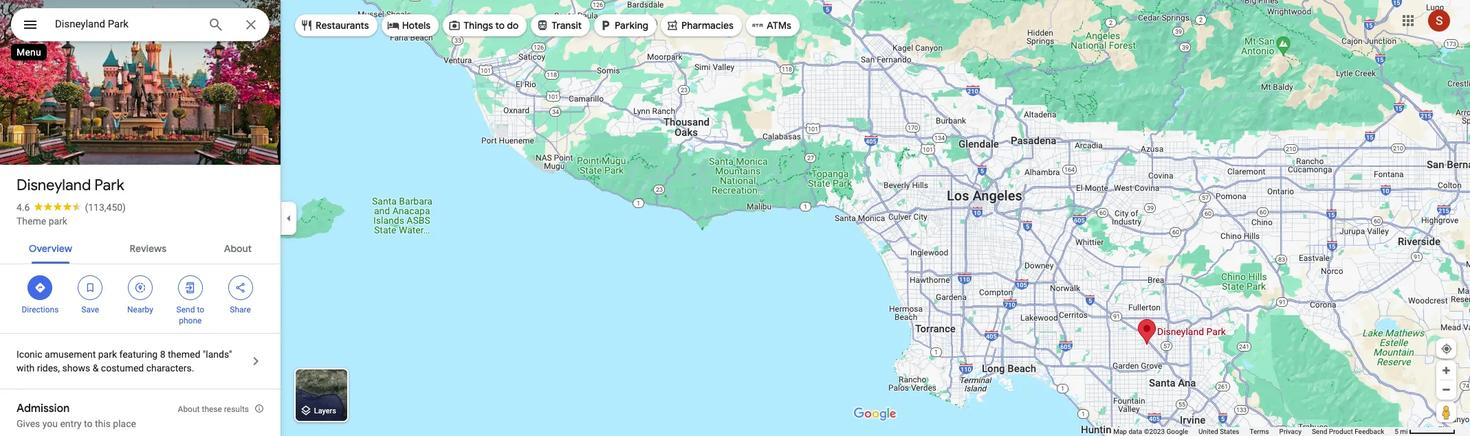 Task type: locate. For each thing, give the bounding box(es) containing it.
data
[[1129, 428, 1142, 436]]

states
[[1220, 428, 1239, 436]]

0 vertical spatial park
[[49, 216, 67, 227]]

1 vertical spatial to
[[197, 305, 204, 315]]

tab list containing overview
[[0, 231, 281, 264]]

do
[[507, 19, 519, 32]]

 button
[[11, 8, 50, 44]]

to inside button
[[495, 19, 505, 32]]

featuring
[[119, 349, 158, 360]]

4.6 stars image
[[30, 202, 85, 211]]

terms
[[1250, 428, 1269, 436]]

theme
[[17, 216, 46, 227]]

photos
[[77, 136, 111, 149]]

these
[[202, 405, 222, 415]]

united states button
[[1199, 428, 1239, 437]]

entry
[[60, 419, 82, 430]]


[[134, 281, 146, 296]]

hotels
[[402, 19, 431, 32]]

to inside send to phone
[[197, 305, 204, 315]]

theme park button
[[17, 215, 67, 228]]

0 vertical spatial about
[[224, 243, 252, 255]]

1 vertical spatial send
[[1312, 428, 1327, 436]]

4.6
[[17, 202, 30, 213]]

iconic amusement park featuring 8 themed "lands" with rides, shows & costumed characters.
[[17, 349, 232, 374]]

send left product on the right bottom
[[1312, 428, 1327, 436]]

send up phone at the bottom left of page
[[176, 305, 195, 315]]

send inside button
[[1312, 428, 1327, 436]]

&
[[93, 363, 99, 374]]

1 vertical spatial about
[[178, 405, 200, 415]]

0 vertical spatial to
[[495, 19, 505, 32]]

none field inside disneyland park field
[[55, 16, 197, 32]]

5 mi button
[[1395, 428, 1456, 436]]

send inside send to phone
[[176, 305, 195, 315]]

things
[[464, 19, 493, 32]]

feedback
[[1355, 428, 1384, 436]]

1 horizontal spatial park
[[98, 349, 117, 360]]

footer containing map data ©2023 google
[[1113, 428, 1395, 437]]

0 horizontal spatial send
[[176, 305, 195, 315]]

footer
[[1113, 428, 1395, 437]]

about for about
[[224, 243, 252, 255]]

park up &
[[98, 349, 117, 360]]

1 horizontal spatial send
[[1312, 428, 1327, 436]]


[[22, 15, 39, 34]]

send
[[176, 305, 195, 315], [1312, 428, 1327, 436]]

zoom out image
[[1441, 385, 1452, 395]]

2 horizontal spatial to
[[495, 19, 505, 32]]

about
[[224, 243, 252, 255], [178, 405, 200, 415]]

405,961 photos
[[35, 136, 111, 149]]

parking button
[[594, 9, 657, 42]]

send to phone
[[176, 305, 204, 326]]

2 vertical spatial to
[[84, 419, 92, 430]]

atms button
[[746, 9, 800, 42]]

about these results
[[178, 405, 249, 415]]

amusement
[[45, 349, 96, 360]]

product
[[1329, 428, 1353, 436]]

to up phone at the bottom left of page
[[197, 305, 204, 315]]

about left "these" at the bottom left of the page
[[178, 405, 200, 415]]

1 horizontal spatial to
[[197, 305, 204, 315]]

you
[[42, 419, 58, 430]]

to left do
[[495, 19, 505, 32]]

privacy button
[[1279, 428, 1302, 437]]

atms
[[767, 19, 791, 32]]

0 horizontal spatial about
[[178, 405, 200, 415]]

to for phone
[[197, 305, 204, 315]]

this
[[95, 419, 111, 430]]

place
[[113, 419, 136, 430]]

about up  at the bottom of page
[[224, 243, 252, 255]]

park
[[49, 216, 67, 227], [98, 349, 117, 360]]

transit
[[552, 19, 582, 32]]

tab list inside the google maps element
[[0, 231, 281, 264]]

directions
[[22, 305, 59, 315]]

reviews
[[130, 243, 166, 255]]

about inside button
[[224, 243, 252, 255]]

113,450 reviews element
[[85, 202, 126, 213]]

layers
[[314, 407, 336, 416]]

pharmacies
[[681, 19, 734, 32]]

1 horizontal spatial about
[[224, 243, 252, 255]]

8
[[160, 349, 165, 360]]

gives
[[17, 419, 40, 430]]

show street view coverage image
[[1436, 402, 1456, 423]]

hotels button
[[381, 9, 439, 42]]

reviews button
[[119, 231, 177, 264]]

to left 'this'
[[84, 419, 92, 430]]

show your location image
[[1441, 343, 1453, 355]]

parking
[[615, 19, 648, 32]]

tab list
[[0, 231, 281, 264]]

©2023
[[1144, 428, 1165, 436]]

park down the 4.6 stars image
[[49, 216, 67, 227]]

0 vertical spatial send
[[176, 305, 195, 315]]

to
[[495, 19, 505, 32], [197, 305, 204, 315], [84, 419, 92, 430]]

1 vertical spatial park
[[98, 349, 117, 360]]

gives you entry to this place
[[17, 419, 136, 430]]

iconic amusement park featuring 8 themed "lands" with rides, shows & costumed characters. button
[[0, 334, 281, 389]]


[[84, 281, 96, 296]]


[[234, 281, 247, 296]]

themed
[[168, 349, 200, 360]]

google
[[1167, 428, 1188, 436]]

405,961
[[35, 136, 74, 149]]

None field
[[55, 16, 197, 32]]

restaurants button
[[295, 9, 377, 42]]

photo of disneyland park image
[[0, 0, 281, 178]]

pharmacies button
[[661, 9, 742, 42]]

shows
[[62, 363, 90, 374]]



Task type: vqa. For each thing, say whether or not it's contained in the screenshot.


Task type: describe. For each thing, give the bounding box(es) containing it.
 search field
[[11, 8, 270, 44]]

actions for disneyland park region
[[0, 265, 281, 333]]

"lands"
[[203, 349, 232, 360]]

about for about these results
[[178, 405, 200, 415]]

park
[[94, 176, 124, 195]]

admission
[[17, 402, 70, 416]]

with
[[17, 363, 35, 374]]

things to do
[[464, 19, 519, 32]]

5
[[1395, 428, 1398, 436]]


[[34, 281, 46, 296]]

5 mi
[[1395, 428, 1408, 436]]

collapse side panel image
[[281, 211, 296, 226]]

to for do
[[495, 19, 505, 32]]

park inside iconic amusement park featuring 8 themed "lands" with rides, shows & costumed characters.
[[98, 349, 117, 360]]

send product feedback
[[1312, 428, 1384, 436]]

map data ©2023 google
[[1113, 428, 1188, 436]]

disneyland
[[17, 176, 91, 195]]

iconic
[[17, 349, 42, 360]]

nearby
[[127, 305, 153, 315]]

share
[[230, 305, 251, 315]]

terms button
[[1250, 428, 1269, 437]]

footer inside the google maps element
[[1113, 428, 1395, 437]]

disneyland park main content
[[0, 0, 281, 437]]

overview
[[29, 243, 72, 255]]

google account: sheryl atherton  
(sheryl.atherton@adept.ai) image
[[1428, 9, 1450, 31]]


[[184, 281, 197, 296]]

0 horizontal spatial to
[[84, 419, 92, 430]]

zoom in image
[[1441, 366, 1452, 376]]

about these results image
[[254, 404, 264, 414]]

overview button
[[18, 231, 83, 264]]

0 horizontal spatial park
[[49, 216, 67, 227]]

things to do button
[[443, 9, 527, 42]]

google maps element
[[0, 0, 1470, 437]]

phone
[[179, 316, 202, 326]]

mi
[[1400, 428, 1408, 436]]

Disneyland Park field
[[11, 8, 270, 41]]

send product feedback button
[[1312, 428, 1384, 437]]

results
[[224, 405, 249, 415]]

characters.
[[146, 363, 194, 374]]

405,961 photos button
[[10, 131, 116, 155]]

(113,450)
[[85, 202, 126, 213]]

united
[[1199, 428, 1218, 436]]

privacy
[[1279, 428, 1302, 436]]

rides,
[[37, 363, 60, 374]]

transit button
[[531, 9, 590, 42]]

theme park
[[17, 216, 67, 227]]

send for send product feedback
[[1312, 428, 1327, 436]]

united states
[[1199, 428, 1239, 436]]

map
[[1113, 428, 1127, 436]]

about button
[[213, 231, 263, 264]]

costumed
[[101, 363, 144, 374]]

save
[[81, 305, 99, 315]]

disneyland park
[[17, 176, 124, 195]]

restaurants
[[316, 19, 369, 32]]

send for send to phone
[[176, 305, 195, 315]]



